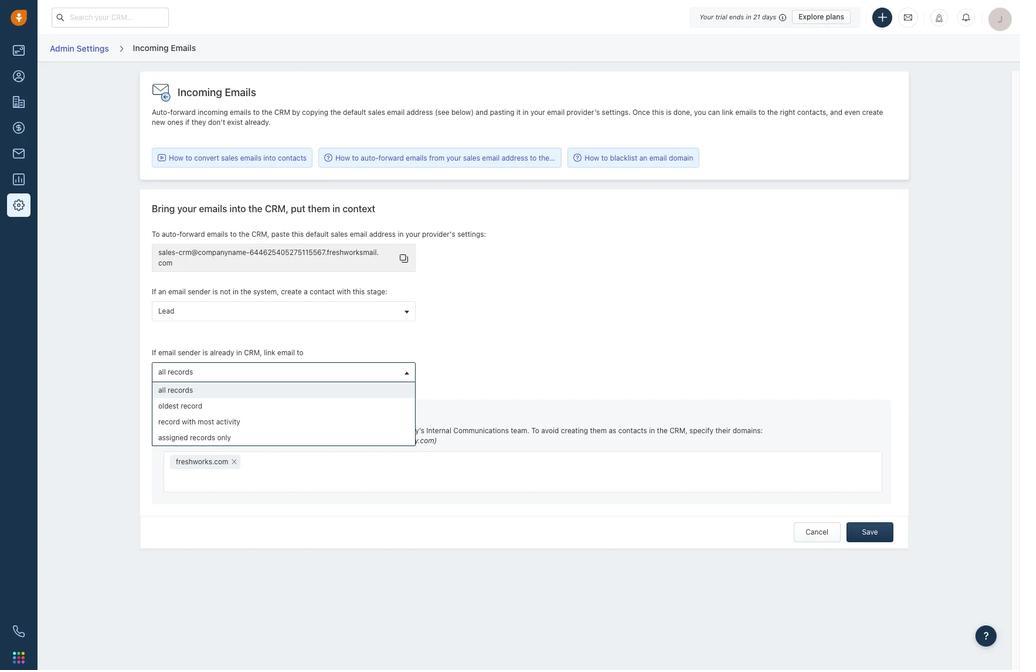 Task type: vqa. For each thing, say whether or not it's contained in the screenshot.
Website sampleacme.com's "Website"
no



Task type: locate. For each thing, give the bounding box(es) containing it.
auto- up the context
[[361, 153, 379, 162]]

0 vertical spatial incoming emails
[[133, 43, 196, 53]]

record down "oldest"
[[158, 418, 180, 426]]

list box
[[152, 382, 415, 446]]

0 vertical spatial you
[[694, 108, 706, 117]]

1 horizontal spatial this
[[353, 287, 365, 296]]

you're
[[290, 426, 310, 435]]

them
[[308, 204, 330, 214], [590, 426, 607, 435]]

record with most activity
[[158, 418, 240, 426]]

an
[[639, 153, 647, 162], [158, 287, 166, 296]]

if
[[152, 287, 156, 296], [152, 348, 156, 357]]

even
[[844, 108, 860, 117]]

0 vertical spatial if
[[152, 287, 156, 296]]

1 vertical spatial all
[[158, 386, 166, 395]]

them right put
[[308, 204, 330, 214]]

1 and from the left
[[476, 108, 488, 117]]

to up 'all records' dropdown button
[[297, 348, 303, 357]]

0 horizontal spatial with
[[182, 418, 196, 426]]

default up 644625405275115567.freshworksmail.
[[306, 230, 329, 239]]

1 vertical spatial forward
[[379, 153, 404, 162]]

0 vertical spatial domain
[[669, 153, 693, 162]]

1 horizontal spatial default
[[343, 108, 366, 117]]

0 horizontal spatial you
[[198, 426, 210, 435]]

the right the (if at the bottom left of page
[[173, 436, 183, 445]]

explore plans
[[799, 12, 844, 21]]

None search field
[[240, 455, 255, 469]]

1 horizontal spatial and
[[830, 108, 843, 117]]

your right bring
[[177, 204, 197, 214]]

email left provider's
[[547, 108, 565, 117]]

how inside how to blacklist an email domain link
[[585, 153, 599, 162]]

0 horizontal spatial into
[[229, 204, 246, 214]]

convert
[[194, 153, 219, 162]]

0 horizontal spatial them
[[308, 204, 330, 214]]

if an email sender is not in the system, create a contact with this stage:
[[152, 287, 387, 296]]

from down (see
[[429, 153, 445, 162]]

get
[[212, 426, 223, 435]]

1 horizontal spatial how
[[335, 153, 350, 162]]

0 vertical spatial into
[[263, 153, 276, 162]]

to left convert
[[186, 153, 192, 162]]

domain down to,
[[340, 436, 364, 445]]

0 vertical spatial auto-
[[361, 153, 379, 162]]

them left as
[[590, 426, 607, 435]]

is down crm@companyname-
[[213, 287, 218, 296]]

below)
[[451, 108, 474, 117]]

how to blacklist an email domain link
[[574, 153, 693, 163]]

your inside auto-forward incoming emails to the crm by copying the default sales email address (see below) and pasting it in your email provider's settings. once this is done, you can link emails to the right contacts, and even create new ones if they don't exist already.
[[531, 108, 545, 117]]

to left blacklist
[[601, 153, 608, 162]]

0 horizontal spatial and
[[476, 108, 488, 117]]

in right as
[[649, 426, 655, 435]]

they
[[192, 118, 206, 127]]

0 vertical spatial incoming
[[133, 43, 169, 53]]

1 if from the top
[[152, 287, 156, 296]]

domain
[[669, 153, 693, 162], [340, 436, 364, 445]]

auto-forward incoming emails to the crm by copying the default sales email address (see below) and pasting it in your email provider's settings. once this is done, you can link emails to the right contacts, and even create new ones if they don't exist already.
[[152, 108, 883, 127]]

sales
[[368, 108, 385, 117], [221, 153, 238, 162], [463, 153, 480, 162], [331, 230, 348, 239]]

how left convert
[[169, 153, 184, 162]]

the down selling
[[327, 436, 338, 445]]

to up sales-
[[152, 230, 160, 239]]

sales inside auto-forward incoming emails to the crm by copying the default sales email address (see below) and pasting it in your email provider's settings. once this is done, you can link emails to the right contacts, and even create new ones if they don't exist already.
[[368, 108, 385, 117]]

0 horizontal spatial how
[[169, 153, 184, 162]]

0 vertical spatial with
[[337, 287, 351, 296]]

default right 'copying'
[[343, 108, 366, 117]]

1 vertical spatial create
[[281, 287, 302, 296]]

create left "a"
[[281, 287, 302, 296]]

1 horizontal spatial auto-
[[361, 153, 379, 162]]

0 horizontal spatial create
[[281, 287, 302, 296]]

to up the context
[[352, 153, 359, 162]]

address
[[407, 108, 433, 117], [502, 153, 528, 162], [369, 230, 396, 239], [205, 436, 231, 445]]

1 horizontal spatial emails
[[225, 86, 256, 99]]

crm inside auto-forward incoming emails to the crm by copying the default sales email address (see below) and pasting it in your email provider's settings. once this is done, you can link emails to the right contacts, and even create new ones if they don't exist already.
[[274, 108, 290, 117]]

in right already
[[236, 348, 242, 357]]

in inside auto-forward incoming emails to the crm by copying the default sales email address (see below) and pasting it in your email provider's settings. once this is done, you can link emails to the right contacts, and even create new ones if they don't exist already.
[[523, 108, 529, 117]]

the
[[262, 108, 272, 117], [330, 108, 341, 117], [767, 108, 778, 117], [539, 153, 549, 162], [248, 204, 263, 214], [239, 230, 249, 239], [241, 287, 251, 296], [657, 426, 668, 435], [173, 436, 183, 445], [327, 436, 338, 445]]

from left people
[[248, 426, 263, 435]]

2 vertical spatial records
[[190, 433, 215, 442]]

1 horizontal spatial with
[[337, 287, 351, 296]]

1 vertical spatial incoming
[[178, 86, 222, 99]]

how inside how to convert sales emails into contacts 'link'
[[169, 153, 184, 162]]

domain inside excluded domains every day you get emails from people you're not selling to, like your company's internal communications team. to avoid creating them as contacts in the crm, specify their domains: (if the email address is alice@yourcompany.com, the domain is yourcompany.com)
[[340, 436, 364, 445]]

0 horizontal spatial default
[[306, 230, 329, 239]]

records
[[168, 368, 193, 377], [168, 386, 193, 395], [190, 433, 215, 442]]

an right blacklist
[[639, 153, 647, 162]]

domain down done,
[[669, 153, 693, 162]]

to
[[253, 108, 260, 117], [759, 108, 765, 117], [186, 153, 192, 162], [352, 153, 359, 162], [530, 153, 537, 162], [601, 153, 608, 162], [230, 230, 237, 239], [297, 348, 303, 357]]

1 horizontal spatial incoming
[[178, 86, 222, 99]]

create right even
[[862, 108, 883, 117]]

crm, left specify
[[670, 426, 688, 435]]

0 vertical spatial from
[[429, 153, 445, 162]]

to up crm@companyname-
[[230, 230, 237, 239]]

is left already
[[203, 348, 208, 357]]

and right below)
[[476, 108, 488, 117]]

don't
[[208, 118, 225, 127]]

not
[[220, 287, 231, 296], [312, 426, 323, 435]]

is left done,
[[666, 108, 672, 117]]

to down auto-forward incoming emails to the crm by copying the default sales email address (see below) and pasting it in your email provider's settings. once this is done, you can link emails to the right contacts, and even create new ones if they don't exist already.
[[530, 153, 537, 162]]

1 horizontal spatial into
[[263, 153, 276, 162]]

lead
[[158, 307, 174, 315]]

2 how from the left
[[335, 153, 350, 162]]

crm down provider's
[[551, 153, 567, 162]]

emails
[[171, 43, 196, 53], [225, 86, 256, 99]]

0 vertical spatial an
[[639, 153, 647, 162]]

every
[[164, 426, 182, 435]]

with right contact
[[337, 287, 351, 296]]

(if
[[164, 436, 171, 445]]

0 horizontal spatial contacts
[[278, 153, 307, 162]]

your down below)
[[446, 153, 461, 162]]

0 vertical spatial this
[[652, 108, 664, 117]]

list box containing all records
[[152, 382, 415, 446]]

1 vertical spatial from
[[248, 426, 263, 435]]

link right can at the top
[[722, 108, 733, 117]]

an up "lead"
[[158, 287, 166, 296]]

freshworks switcher image
[[13, 652, 25, 664]]

sender down crm@companyname-
[[188, 287, 211, 296]]

into
[[263, 153, 276, 162], [229, 204, 246, 214]]

1 vertical spatial not
[[312, 426, 323, 435]]

2 horizontal spatial how
[[585, 153, 599, 162]]

the down auto-forward incoming emails to the crm by copying the default sales email address (see below) and pasting it in your email provider's settings. once this is done, you can link emails to the right contacts, and even create new ones if they don't exist already.
[[539, 153, 549, 162]]

incoming
[[133, 43, 169, 53], [178, 86, 222, 99]]

email down day
[[185, 436, 203, 445]]

0 vertical spatial default
[[343, 108, 366, 117]]

how to auto-forward emails from your sales email address to the crm
[[335, 153, 567, 162]]

in left '21'
[[746, 13, 751, 21]]

0 vertical spatial not
[[220, 287, 231, 296]]

Search your CRM... text field
[[52, 7, 169, 27]]

oldest
[[158, 402, 179, 411]]

how left blacklist
[[585, 153, 599, 162]]

all for 'all records' dropdown button
[[158, 368, 166, 377]]

email down "lead"
[[158, 348, 176, 357]]

1 horizontal spatial them
[[590, 426, 607, 435]]

like
[[359, 426, 370, 435]]

0 horizontal spatial emails
[[171, 43, 196, 53]]

×
[[231, 455, 237, 467]]

0 vertical spatial all records
[[158, 368, 193, 377]]

lead button
[[152, 301, 416, 321]]

2 all from the top
[[158, 386, 166, 395]]

record with most activity option
[[152, 414, 415, 430]]

1 vertical spatial with
[[182, 418, 196, 426]]

1 vertical spatial link
[[264, 348, 275, 357]]

2 if from the top
[[152, 348, 156, 357]]

a
[[304, 287, 308, 296]]

records inside option
[[190, 433, 215, 442]]

0 vertical spatial to
[[152, 230, 160, 239]]

crm, left paste
[[251, 230, 269, 239]]

how for how to blacklist an email domain
[[585, 153, 599, 162]]

0 vertical spatial forward
[[170, 108, 196, 117]]

1 vertical spatial sender
[[178, 348, 201, 357]]

into inside how to convert sales emails into contacts 'link'
[[263, 153, 276, 162]]

0 vertical spatial records
[[168, 368, 193, 377]]

1 vertical spatial domain
[[340, 436, 364, 445]]

1 vertical spatial them
[[590, 426, 607, 435]]

crm,
[[265, 204, 288, 214], [251, 230, 269, 239], [244, 348, 262, 357], [670, 426, 688, 435]]

0 horizontal spatial crm
[[274, 108, 290, 117]]

all inside 'option'
[[158, 386, 166, 395]]

all for list box containing all records
[[158, 386, 166, 395]]

record up "excluded"
[[181, 402, 202, 411]]

not inside excluded domains every day you get emails from people you're not selling to, like your company's internal communications team. to avoid creating them as contacts in the crm, specify their domains: (if the email address is alice@yourcompany.com, the domain is yourcompany.com)
[[312, 426, 323, 435]]

21
[[753, 13, 760, 21]]

create inside auto-forward incoming emails to the crm by copying the default sales email address (see below) and pasting it in your email provider's settings. once this is done, you can link emails to the right contacts, and even create new ones if they don't exist already.
[[862, 108, 883, 117]]

how to convert sales emails into contacts link
[[158, 153, 307, 163]]

your right like
[[372, 426, 387, 435]]

1 horizontal spatial crm
[[551, 153, 567, 162]]

sender left already
[[178, 348, 201, 357]]

address down get
[[205, 436, 231, 445]]

0 horizontal spatial an
[[158, 287, 166, 296]]

context
[[343, 204, 375, 214]]

to inside how to convert sales emails into contacts 'link'
[[186, 153, 192, 162]]

1 vertical spatial to
[[531, 426, 539, 435]]

3 how from the left
[[585, 153, 599, 162]]

crm, right already
[[244, 348, 262, 357]]

1 horizontal spatial create
[[862, 108, 883, 117]]

with
[[337, 287, 351, 296], [182, 418, 196, 426]]

1 horizontal spatial from
[[429, 153, 445, 162]]

emails
[[230, 108, 251, 117], [735, 108, 757, 117], [240, 153, 261, 162], [406, 153, 427, 162], [199, 204, 227, 214], [207, 230, 228, 239], [225, 426, 246, 435]]

1 vertical spatial auto-
[[162, 230, 180, 239]]

in right it
[[523, 108, 529, 117]]

into down already.
[[263, 153, 276, 162]]

most
[[198, 418, 214, 426]]

1 horizontal spatial not
[[312, 426, 323, 435]]

how inside how to auto-forward emails from your sales email address to the crm link
[[335, 153, 350, 162]]

if for if an email sender is not in the system, create a contact with this stage:
[[152, 287, 156, 296]]

your right it
[[531, 108, 545, 117]]

not right you're
[[312, 426, 323, 435]]

settings
[[77, 43, 109, 53]]

internal
[[426, 426, 451, 435]]

crm left the by
[[274, 108, 290, 117]]

auto- up sales-
[[162, 230, 180, 239]]

1 vertical spatial contacts
[[618, 426, 647, 435]]

done,
[[674, 108, 692, 117]]

1 vertical spatial all records
[[158, 386, 193, 395]]

contacts right as
[[618, 426, 647, 435]]

2 all records from the top
[[158, 386, 193, 395]]

1 horizontal spatial link
[[722, 108, 733, 117]]

contacts
[[278, 153, 307, 162], [618, 426, 647, 435]]

incoming down search your crm... text box
[[133, 43, 169, 53]]

1 all from the top
[[158, 368, 166, 377]]

from inside how to auto-forward emails from your sales email address to the crm link
[[429, 153, 445, 162]]

1 vertical spatial you
[[198, 426, 210, 435]]

into up crm@companyname-
[[229, 204, 246, 214]]

0 horizontal spatial incoming
[[133, 43, 169, 53]]

0 horizontal spatial this
[[292, 230, 304, 239]]

copying
[[302, 108, 328, 117]]

all inside dropdown button
[[158, 368, 166, 377]]

sales inside how to auto-forward emails from your sales email address to the crm link
[[463, 153, 480, 162]]

0 horizontal spatial record
[[158, 418, 180, 426]]

0 vertical spatial link
[[722, 108, 733, 117]]

bring your emails into the crm, put them in context
[[152, 204, 375, 214]]

default
[[343, 108, 366, 117], [306, 230, 329, 239]]

1 vertical spatial if
[[152, 348, 156, 357]]

records inside 'option'
[[168, 386, 193, 395]]

incoming emails
[[133, 43, 196, 53], [178, 86, 256, 99]]

sales inside how to convert sales emails into contacts 'link'
[[221, 153, 238, 162]]

all records option
[[152, 382, 415, 398]]

0 horizontal spatial from
[[248, 426, 263, 435]]

already.
[[245, 118, 271, 127]]

2 horizontal spatial this
[[652, 108, 664, 117]]

auto-
[[361, 153, 379, 162], [162, 230, 180, 239]]

and
[[476, 108, 488, 117], [830, 108, 843, 117]]

this right paste
[[292, 230, 304, 239]]

1 vertical spatial records
[[168, 386, 193, 395]]

1 horizontal spatial contacts
[[618, 426, 647, 435]]

you left get
[[198, 426, 210, 435]]

this
[[652, 108, 664, 117], [292, 230, 304, 239], [353, 287, 365, 296]]

to inside how to blacklist an email domain link
[[601, 153, 608, 162]]

incoming up incoming
[[178, 86, 222, 99]]

1 vertical spatial record
[[158, 418, 180, 426]]

this right once
[[652, 108, 664, 117]]

contact
[[310, 287, 335, 296]]

1 horizontal spatial an
[[639, 153, 647, 162]]

all records inside 'option'
[[158, 386, 193, 395]]

1 all records from the top
[[158, 368, 193, 377]]

with up assigned records only
[[182, 418, 196, 426]]

company's
[[389, 426, 424, 435]]

1 horizontal spatial you
[[694, 108, 706, 117]]

phone image
[[13, 626, 25, 637]]

0 horizontal spatial domain
[[340, 436, 364, 445]]

this left stage:
[[353, 287, 365, 296]]

1 horizontal spatial record
[[181, 402, 202, 411]]

1 how from the left
[[169, 153, 184, 162]]

0 vertical spatial create
[[862, 108, 883, 117]]

people
[[265, 426, 288, 435]]

address inside auto-forward incoming emails to the crm by copying the default sales email address (see below) and pasting it in your email provider's settings. once this is done, you can link emails to the right contacts, and even create new ones if they don't exist already.
[[407, 108, 433, 117]]

contacts down the by
[[278, 153, 307, 162]]

1 horizontal spatial domain
[[669, 153, 693, 162]]

how up the context
[[335, 153, 350, 162]]

0 vertical spatial record
[[181, 402, 202, 411]]

link up 'all records' dropdown button
[[264, 348, 275, 357]]

in
[[746, 13, 751, 21], [523, 108, 529, 117], [332, 204, 340, 214], [398, 230, 404, 239], [233, 287, 239, 296], [236, 348, 242, 357], [649, 426, 655, 435]]

admin settings
[[50, 43, 109, 53]]

email up 'all records' dropdown button
[[277, 348, 295, 357]]

0 vertical spatial contacts
[[278, 153, 307, 162]]

to left avoid
[[531, 426, 539, 435]]

the left put
[[248, 204, 263, 214]]

0 vertical spatial crm
[[274, 108, 290, 117]]

trial
[[715, 13, 727, 21]]

0 vertical spatial all
[[158, 368, 166, 377]]

in left provider's on the top left
[[398, 230, 404, 239]]

already
[[210, 348, 234, 357]]

1 vertical spatial crm
[[551, 153, 567, 162]]

(see
[[435, 108, 449, 117]]

1 horizontal spatial to
[[531, 426, 539, 435]]

1 vertical spatial emails
[[225, 86, 256, 99]]

you left can at the top
[[694, 108, 706, 117]]

not left "system,"
[[220, 287, 231, 296]]

team.
[[511, 426, 529, 435]]

your inside excluded domains every day you get emails from people you're not selling to, like your company's internal communications team. to avoid creating them as contacts in the crm, specify their domains: (if the email address is alice@yourcompany.com, the domain is yourcompany.com)
[[372, 426, 387, 435]]

and left even
[[830, 108, 843, 117]]

phone element
[[7, 620, 30, 643]]

1 vertical spatial this
[[292, 230, 304, 239]]

address left (see
[[407, 108, 433, 117]]

how
[[169, 153, 184, 162], [335, 153, 350, 162], [585, 153, 599, 162]]

only
[[217, 433, 231, 442]]



Task type: describe. For each thing, give the bounding box(es) containing it.
is down like
[[366, 436, 372, 445]]

is inside auto-forward incoming emails to the crm by copying the default sales email address (see below) and pasting it in your email provider's settings. once this is done, you can link emails to the right contacts, and even create new ones if they don't exist already.
[[666, 108, 672, 117]]

assigned records only
[[158, 433, 231, 442]]

creating
[[561, 426, 588, 435]]

if
[[185, 118, 190, 127]]

the down bring your emails into the crm, put them in context
[[239, 230, 249, 239]]

alice@yourcompany.com,
[[241, 436, 325, 445]]

oldest record
[[158, 402, 202, 411]]

your
[[699, 13, 714, 21]]

with inside option
[[182, 418, 196, 426]]

yourcompany.com)
[[374, 436, 437, 445]]

all records button
[[152, 362, 416, 382]]

how for how to auto-forward emails from your sales email address to the crm
[[335, 153, 350, 162]]

record inside option
[[158, 418, 180, 426]]

communications
[[453, 426, 509, 435]]

your trial ends in 21 days
[[699, 13, 776, 21]]

email right blacklist
[[649, 153, 667, 162]]

sales-crm@companyname-644625405275115567.freshworksmail. com
[[158, 248, 379, 267]]

email down the context
[[350, 230, 367, 239]]

days
[[762, 13, 776, 21]]

admin
[[50, 43, 74, 53]]

in left "system,"
[[233, 287, 239, 296]]

blacklist
[[610, 153, 637, 162]]

put
[[291, 204, 305, 214]]

1 vertical spatial incoming emails
[[178, 86, 256, 99]]

1 vertical spatial into
[[229, 204, 246, 214]]

their
[[716, 426, 731, 435]]

0 horizontal spatial link
[[264, 348, 275, 357]]

it
[[516, 108, 521, 117]]

assigned records only option
[[152, 430, 415, 446]]

avoid
[[541, 426, 559, 435]]

you inside excluded domains every day you get emails from people you're not selling to, like your company's internal communications team. to avoid creating them as contacts in the crm, specify their domains: (if the email address is alice@yourcompany.com, the domain is yourcompany.com)
[[198, 426, 210, 435]]

settings:
[[457, 230, 486, 239]]

save button
[[847, 522, 893, 542]]

0 vertical spatial emails
[[171, 43, 196, 53]]

address inside excluded domains every day you get emails from people you're not selling to, like your company's internal communications team. to avoid creating them as contacts in the crm, specify their domains: (if the email address is alice@yourcompany.com, the domain is yourcompany.com)
[[205, 436, 231, 445]]

if for if email sender is already in crm, link email to
[[152, 348, 156, 357]]

if email sender is already in crm, link email to
[[152, 348, 303, 357]]

explore plans link
[[792, 10, 851, 24]]

incoming
[[198, 108, 228, 117]]

new
[[152, 118, 165, 127]]

can
[[708, 108, 720, 117]]

link inside auto-forward incoming emails to the crm by copying the default sales email address (see below) and pasting it in your email provider's settings. once this is done, you can link emails to the right contacts, and even create new ones if they don't exist already.
[[722, 108, 733, 117]]

0 horizontal spatial to
[[152, 230, 160, 239]]

records for all records 'option'
[[168, 386, 193, 395]]

how to convert sales emails into contacts
[[169, 153, 307, 162]]

email image
[[904, 12, 912, 22]]

1 vertical spatial an
[[158, 287, 166, 296]]

admin settings link
[[49, 39, 109, 58]]

the right 'copying'
[[330, 108, 341, 117]]

0 horizontal spatial not
[[220, 287, 231, 296]]

default inside auto-forward incoming emails to the crm by copying the default sales email address (see below) and pasting it in your email provider's settings. once this is done, you can link emails to the right contacts, and even create new ones if they don't exist already.
[[343, 108, 366, 117]]

email inside excluded domains every day you get emails from people you're not selling to, like your company's internal communications team. to avoid creating them as contacts in the crm, specify their domains: (if the email address is alice@yourcompany.com, the domain is yourcompany.com)
[[185, 436, 203, 445]]

is right only
[[233, 436, 239, 445]]

0 vertical spatial them
[[308, 204, 330, 214]]

all records inside dropdown button
[[158, 368, 193, 377]]

in left the context
[[332, 204, 340, 214]]

forward inside auto-forward incoming emails to the crm by copying the default sales email address (see below) and pasting it in your email provider's settings. once this is done, you can link emails to the right contacts, and even create new ones if they don't exist already.
[[170, 108, 196, 117]]

ends
[[729, 13, 744, 21]]

email left (see
[[387, 108, 405, 117]]

the left specify
[[657, 426, 668, 435]]

cancel
[[806, 528, 828, 537]]

ones
[[167, 118, 183, 127]]

contacts inside excluded domains every day you get emails from people you're not selling to, like your company's internal communications team. to avoid creating them as contacts in the crm, specify their domains: (if the email address is alice@yourcompany.com, the domain is yourcompany.com)
[[618, 426, 647, 435]]

provider's
[[422, 230, 455, 239]]

once
[[633, 108, 650, 117]]

cancel button
[[794, 522, 840, 542]]

this inside auto-forward incoming emails to the crm by copying the default sales email address (see below) and pasting it in your email provider's settings. once this is done, you can link emails to the right contacts, and even create new ones if they don't exist already.
[[652, 108, 664, 117]]

excluded
[[164, 412, 203, 422]]

how to auto-forward emails from your sales email address to the crm link
[[324, 153, 567, 163]]

contacts inside 'link'
[[278, 153, 307, 162]]

pasting
[[490, 108, 514, 117]]

right
[[780, 108, 795, 117]]

2 vertical spatial this
[[353, 287, 365, 296]]

exist
[[227, 118, 243, 127]]

address down auto-forward incoming emails to the crm by copying the default sales email address (see below) and pasting it in your email provider's settings. once this is done, you can link emails to the right contacts, and even create new ones if they don't exist already.
[[502, 153, 528, 162]]

assigned
[[158, 433, 188, 442]]

you inside auto-forward incoming emails to the crm by copying the default sales email address (see below) and pasting it in your email provider's settings. once this is done, you can link emails to the right contacts, and even create new ones if they don't exist already.
[[694, 108, 706, 117]]

2 vertical spatial forward
[[180, 230, 205, 239]]

oldest record option
[[152, 398, 415, 414]]

to,
[[348, 426, 357, 435]]

auto-
[[152, 108, 170, 117]]

domains:
[[733, 426, 763, 435]]

email up "lead"
[[168, 287, 186, 296]]

emails inside excluded domains every day you get emails from people you're not selling to, like your company's internal communications team. to avoid creating them as contacts in the crm, specify their domains: (if the email address is alice@yourcompany.com, the domain is yourcompany.com)
[[225, 426, 246, 435]]

contacts,
[[797, 108, 828, 117]]

them inside excluded domains every day you get emails from people you're not selling to, like your company's internal communications team. to avoid creating them as contacts in the crm, specify their domains: (if the email address is alice@yourcompany.com, the domain is yourcompany.com)
[[590, 426, 607, 435]]

from inside excluded domains every day you get emails from people you're not selling to, like your company's internal communications team. to avoid creating them as contacts in the crm, specify their domains: (if the email address is alice@yourcompany.com, the domain is yourcompany.com)
[[248, 426, 263, 435]]

day
[[184, 426, 196, 435]]

stage:
[[367, 287, 387, 296]]

paste
[[271, 230, 290, 239]]

how to blacklist an email domain
[[585, 153, 693, 162]]

your left provider's on the top left
[[406, 230, 420, 239]]

crm, inside excluded domains every day you get emails from people you're not selling to, like your company's internal communications team. to avoid creating them as contacts in the crm, specify their domains: (if the email address is alice@yourcompany.com, the domain is yourcompany.com)
[[670, 426, 688, 435]]

by
[[292, 108, 300, 117]]

1 vertical spatial default
[[306, 230, 329, 239]]

explore
[[799, 12, 824, 21]]

crm, left put
[[265, 204, 288, 214]]

to inside excluded domains every day you get emails from people you're not selling to, like your company's internal communications team. to avoid creating them as contacts in the crm, specify their domains: (if the email address is alice@yourcompany.com, the domain is yourcompany.com)
[[531, 426, 539, 435]]

the left right
[[767, 108, 778, 117]]

how for how to convert sales emails into contacts
[[169, 153, 184, 162]]

to up already.
[[253, 108, 260, 117]]

sales-
[[158, 248, 179, 257]]

com
[[158, 259, 173, 267]]

in inside excluded domains every day you get emails from people you're not selling to, like your company's internal communications team. to avoid creating them as contacts in the crm, specify their domains: (if the email address is alice@yourcompany.com, the domain is yourcompany.com)
[[649, 426, 655, 435]]

excluded domains every day you get emails from people you're not selling to, like your company's internal communications team. to avoid creating them as contacts in the crm, specify their domains: (if the email address is alice@yourcompany.com, the domain is yourcompany.com)
[[164, 412, 763, 445]]

email down "pasting" on the top of page
[[482, 153, 500, 162]]

bring
[[152, 204, 175, 214]]

as
[[609, 426, 616, 435]]

× button
[[228, 455, 240, 467]]

domains
[[206, 412, 243, 422]]

records inside dropdown button
[[168, 368, 193, 377]]

644625405275115567.freshworksmail.
[[250, 248, 379, 257]]

record inside option
[[181, 402, 202, 411]]

your inside how to auto-forward emails from your sales email address to the crm link
[[446, 153, 461, 162]]

0 horizontal spatial auto-
[[162, 230, 180, 239]]

address down the context
[[369, 230, 396, 239]]

emails inside 'link'
[[240, 153, 261, 162]]

0 vertical spatial sender
[[188, 287, 211, 296]]

crm@companyname-
[[179, 248, 250, 257]]

2 and from the left
[[830, 108, 843, 117]]

records for assigned records only option at the bottom of page
[[190, 433, 215, 442]]

provider's
[[567, 108, 600, 117]]

to auto-forward emails to the crm, paste this default sales email address in your provider's settings:
[[152, 230, 486, 239]]

activity
[[216, 418, 240, 426]]

system,
[[253, 287, 279, 296]]

settings.
[[602, 108, 631, 117]]

the up already.
[[262, 108, 272, 117]]

specify
[[690, 426, 714, 435]]

to left right
[[759, 108, 765, 117]]

freshworks.com
[[176, 457, 228, 466]]

the left "system,"
[[241, 287, 251, 296]]



